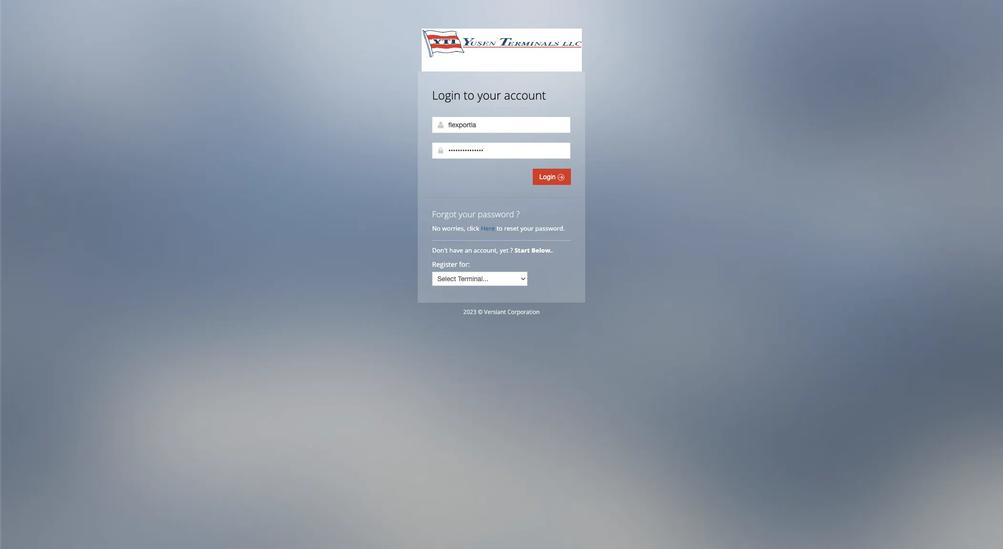 Task type: vqa. For each thing, say whether or not it's contained in the screenshot.
forgot your password ? no worries, click here to reset your password.
yes



Task type: describe. For each thing, give the bounding box(es) containing it.
reset
[[504, 224, 519, 233]]

for:
[[459, 260, 470, 269]]

lock image
[[437, 147, 445, 155]]

login button
[[533, 169, 571, 185]]

an
[[465, 246, 472, 255]]

.
[[552, 246, 554, 255]]

0 horizontal spatial to
[[464, 87, 475, 103]]

click
[[467, 224, 480, 233]]

? inside forgot your password ? no worries, click here to reset your password.
[[517, 209, 520, 220]]

forgot your password ? no worries, click here to reset your password.
[[432, 209, 565, 233]]

here link
[[481, 224, 495, 233]]

register for:
[[432, 260, 470, 269]]

0 horizontal spatial your
[[459, 209, 476, 220]]

0 vertical spatial your
[[478, 87, 501, 103]]

no
[[432, 224, 441, 233]]

2023 © versiant corporation
[[464, 308, 540, 316]]

worries,
[[442, 224, 466, 233]]

forgot
[[432, 209, 457, 220]]

start
[[515, 246, 530, 255]]

versiant
[[484, 308, 506, 316]]

yet
[[500, 246, 509, 255]]

here
[[481, 224, 495, 233]]

login for login to your account
[[432, 87, 461, 103]]

don't have an account, yet ? start below. .
[[432, 246, 556, 255]]

Password password field
[[432, 143, 571, 159]]



Task type: locate. For each thing, give the bounding box(es) containing it.
your up click
[[459, 209, 476, 220]]

©
[[478, 308, 483, 316]]

below.
[[532, 246, 552, 255]]

1 vertical spatial your
[[459, 209, 476, 220]]

1 horizontal spatial to
[[497, 224, 503, 233]]

0 vertical spatial login
[[432, 87, 461, 103]]

register
[[432, 260, 458, 269]]

your right reset
[[521, 224, 534, 233]]

login to your account
[[432, 87, 546, 103]]

to right here 'link'
[[497, 224, 503, 233]]

to
[[464, 87, 475, 103], [497, 224, 503, 233]]

login
[[432, 87, 461, 103], [540, 173, 558, 181]]

account
[[504, 87, 546, 103]]

1 vertical spatial ?
[[511, 246, 513, 255]]

don't
[[432, 246, 448, 255]]

account,
[[474, 246, 499, 255]]

2 horizontal spatial your
[[521, 224, 534, 233]]

1 vertical spatial to
[[497, 224, 503, 233]]

user image
[[437, 121, 445, 129]]

1 vertical spatial login
[[540, 173, 558, 181]]

0 vertical spatial to
[[464, 87, 475, 103]]

swapright image
[[558, 174, 565, 181]]

1 horizontal spatial your
[[478, 87, 501, 103]]

corporation
[[508, 308, 540, 316]]

login for login
[[540, 173, 558, 181]]

Username text field
[[432, 117, 571, 133]]

2023
[[464, 308, 477, 316]]

login inside button
[[540, 173, 558, 181]]

0 horizontal spatial login
[[432, 87, 461, 103]]

0 horizontal spatial ?
[[511, 246, 513, 255]]

0 vertical spatial ?
[[517, 209, 520, 220]]

your up username text box
[[478, 87, 501, 103]]

to up username text box
[[464, 87, 475, 103]]

1 horizontal spatial login
[[540, 173, 558, 181]]

2 vertical spatial your
[[521, 224, 534, 233]]

? up reset
[[517, 209, 520, 220]]

password.
[[536, 224, 565, 233]]

? right yet
[[511, 246, 513, 255]]

password
[[478, 209, 514, 220]]

to inside forgot your password ? no worries, click here to reset your password.
[[497, 224, 503, 233]]

1 horizontal spatial ?
[[517, 209, 520, 220]]

your
[[478, 87, 501, 103], [459, 209, 476, 220], [521, 224, 534, 233]]

?
[[517, 209, 520, 220], [511, 246, 513, 255]]

have
[[450, 246, 463, 255]]



